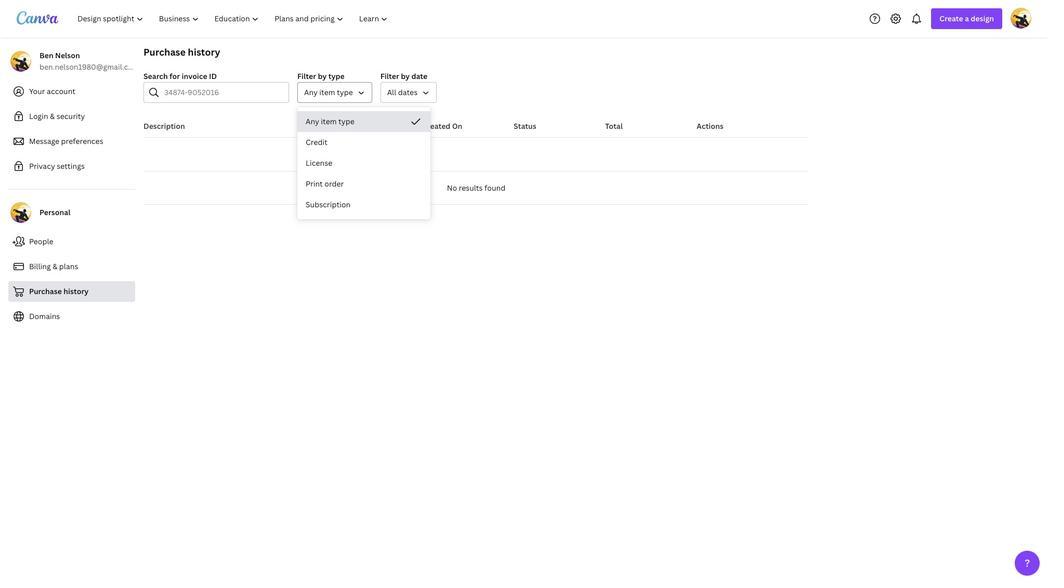 Task type: vqa. For each thing, say whether or not it's contained in the screenshot.
list
no



Task type: locate. For each thing, give the bounding box(es) containing it.
create
[[940, 14, 964, 23]]

print order
[[306, 179, 344, 189]]

settings
[[57, 161, 85, 171]]

subscription
[[306, 200, 351, 210]]

filter up all
[[381, 71, 399, 81]]

design
[[971, 14, 994, 23]]

message preferences
[[29, 136, 103, 146]]

1 by from the left
[[318, 71, 327, 81]]

any down filter by type
[[304, 87, 318, 97]]

billing & plans
[[29, 262, 78, 271]]

any item type
[[304, 87, 353, 97], [306, 116, 355, 126]]

1 vertical spatial any
[[306, 116, 319, 126]]

your account link
[[8, 81, 135, 102]]

0 horizontal spatial purchase history
[[29, 287, 89, 296]]

personal
[[40, 208, 70, 217]]

1 filter from the left
[[297, 71, 316, 81]]

0 vertical spatial history
[[188, 46, 220, 58]]

0 horizontal spatial filter
[[297, 71, 316, 81]]

print order button
[[297, 174, 431, 195]]

credit option
[[297, 132, 431, 153]]

purchase history up search for invoice id
[[144, 46, 220, 58]]

create a design button
[[932, 8, 1003, 29]]

status
[[514, 121, 537, 131]]

by up any item type button
[[318, 71, 327, 81]]

any
[[304, 87, 318, 97], [306, 116, 319, 126]]

any up credit
[[306, 116, 319, 126]]

list box
[[297, 111, 431, 215]]

type
[[329, 71, 345, 81], [337, 87, 353, 97], [339, 116, 355, 126]]

no
[[447, 183, 457, 193]]

by left date
[[401, 71, 410, 81]]

privacy settings link
[[8, 156, 135, 177]]

2 by from the left
[[401, 71, 410, 81]]

0 vertical spatial type
[[329, 71, 345, 81]]

message
[[29, 136, 59, 146]]

1 horizontal spatial history
[[188, 46, 220, 58]]

billing & plans link
[[8, 256, 135, 277]]

&
[[50, 111, 55, 121], [53, 262, 57, 271]]

by
[[318, 71, 327, 81], [401, 71, 410, 81]]

results
[[459, 183, 483, 193]]

& left the plans at the left of the page
[[53, 262, 57, 271]]

subscription option
[[297, 195, 431, 215]]

your
[[29, 86, 45, 96]]

credit button
[[297, 132, 431, 153]]

purchase up domains
[[29, 287, 62, 296]]

top level navigation element
[[71, 8, 397, 29]]

ben nelson ben.nelson1980@gmail.com
[[40, 50, 139, 72]]

& right login on the left top of the page
[[50, 111, 55, 121]]

any item type button
[[297, 111, 431, 132]]

0 vertical spatial any
[[304, 87, 318, 97]]

purchase up 'search'
[[144, 46, 186, 58]]

any item type up credit
[[306, 116, 355, 126]]

to
[[353, 121, 361, 131]]

login
[[29, 111, 48, 121]]

purchase history down billing & plans
[[29, 287, 89, 296]]

found
[[485, 183, 506, 193]]

1 vertical spatial item
[[321, 116, 337, 126]]

people
[[29, 237, 53, 247]]

login & security
[[29, 111, 85, 121]]

1 horizontal spatial purchase history
[[144, 46, 220, 58]]

0 vertical spatial item
[[320, 87, 335, 97]]

purchase history
[[144, 46, 220, 58], [29, 287, 89, 296]]

1 vertical spatial any item type
[[306, 116, 355, 126]]

filter by type
[[297, 71, 345, 81]]

login & security link
[[8, 106, 135, 127]]

1 vertical spatial purchase
[[29, 287, 62, 296]]

0 horizontal spatial purchase
[[29, 287, 62, 296]]

0 vertical spatial purchase
[[144, 46, 186, 58]]

2 filter from the left
[[381, 71, 399, 81]]

0 vertical spatial any item type
[[304, 87, 353, 97]]

1 horizontal spatial filter
[[381, 71, 399, 81]]

all dates
[[387, 87, 418, 97]]

2 vertical spatial type
[[339, 116, 355, 126]]

purchase
[[144, 46, 186, 58], [29, 287, 62, 296]]

search
[[144, 71, 168, 81]]

history down billing & plans link on the top left of the page
[[64, 287, 89, 296]]

filter up any item type button
[[297, 71, 316, 81]]

0 vertical spatial &
[[50, 111, 55, 121]]

privacy
[[29, 161, 55, 171]]

date
[[412, 71, 428, 81]]

item down filter by type
[[320, 87, 335, 97]]

billed
[[331, 121, 351, 131]]

by for date
[[401, 71, 410, 81]]

filter
[[297, 71, 316, 81], [381, 71, 399, 81]]

item up credit
[[321, 116, 337, 126]]

1 vertical spatial type
[[337, 87, 353, 97]]

history
[[188, 46, 220, 58], [64, 287, 89, 296]]

description
[[144, 121, 185, 131]]

license option
[[297, 153, 431, 174]]

history up id
[[188, 46, 220, 58]]

1 horizontal spatial by
[[401, 71, 410, 81]]

All dates button
[[381, 82, 437, 103]]

0 horizontal spatial history
[[64, 287, 89, 296]]

Any item type button
[[297, 82, 372, 103]]

1 vertical spatial history
[[64, 287, 89, 296]]

1 vertical spatial &
[[53, 262, 57, 271]]

any item type down filter by type
[[304, 87, 353, 97]]

0 horizontal spatial by
[[318, 71, 327, 81]]

domains
[[29, 312, 60, 321]]

people link
[[8, 231, 135, 252]]

account
[[47, 86, 75, 96]]

actions
[[697, 121, 724, 131]]

item
[[320, 87, 335, 97], [321, 116, 337, 126]]

invoice
[[182, 71, 207, 81]]

nelson
[[55, 50, 80, 60]]

& for login
[[50, 111, 55, 121]]

created on
[[422, 121, 463, 131]]



Task type: describe. For each thing, give the bounding box(es) containing it.
print order option
[[297, 174, 431, 195]]

all
[[387, 87, 396, 97]]

list box containing any item type
[[297, 111, 431, 215]]

license
[[306, 158, 332, 168]]

filter by date
[[381, 71, 428, 81]]

credit
[[306, 137, 328, 147]]

filter for filter by type
[[297, 71, 316, 81]]

create a design
[[940, 14, 994, 23]]

1 horizontal spatial purchase
[[144, 46, 186, 58]]

search for invoice id
[[144, 71, 217, 81]]

Search for invoice ID text field
[[164, 83, 282, 102]]

plans
[[59, 262, 78, 271]]

subscription button
[[297, 195, 431, 215]]

& for billing
[[53, 262, 57, 271]]

ben nelson image
[[1011, 8, 1032, 28]]

purchase history link
[[8, 281, 135, 302]]

id
[[209, 71, 217, 81]]

billing
[[29, 262, 51, 271]]

your account
[[29, 86, 75, 96]]

ben.nelson1980@gmail.com
[[40, 62, 139, 72]]

no results found
[[447, 183, 506, 193]]

privacy settings
[[29, 161, 85, 171]]

created
[[422, 121, 451, 131]]

dates
[[398, 87, 418, 97]]

filter for filter by date
[[381, 71, 399, 81]]

any item type inside option
[[306, 116, 355, 126]]

billed to
[[331, 121, 361, 131]]

message preferences link
[[8, 131, 135, 152]]

any item type option
[[297, 111, 431, 132]]

order
[[325, 179, 344, 189]]

0 vertical spatial purchase history
[[144, 46, 220, 58]]

item inside option
[[321, 116, 337, 126]]

license button
[[297, 153, 431, 174]]

1 vertical spatial purchase history
[[29, 287, 89, 296]]

security
[[57, 111, 85, 121]]

any inside option
[[306, 116, 319, 126]]

type inside any item type button
[[337, 87, 353, 97]]

domains link
[[8, 306, 135, 327]]

total
[[605, 121, 623, 131]]

type inside any item type button
[[339, 116, 355, 126]]

on
[[452, 121, 463, 131]]

a
[[965, 14, 969, 23]]

preferences
[[61, 136, 103, 146]]

print
[[306, 179, 323, 189]]

by for type
[[318, 71, 327, 81]]

for
[[170, 71, 180, 81]]

ben
[[40, 50, 53, 60]]



